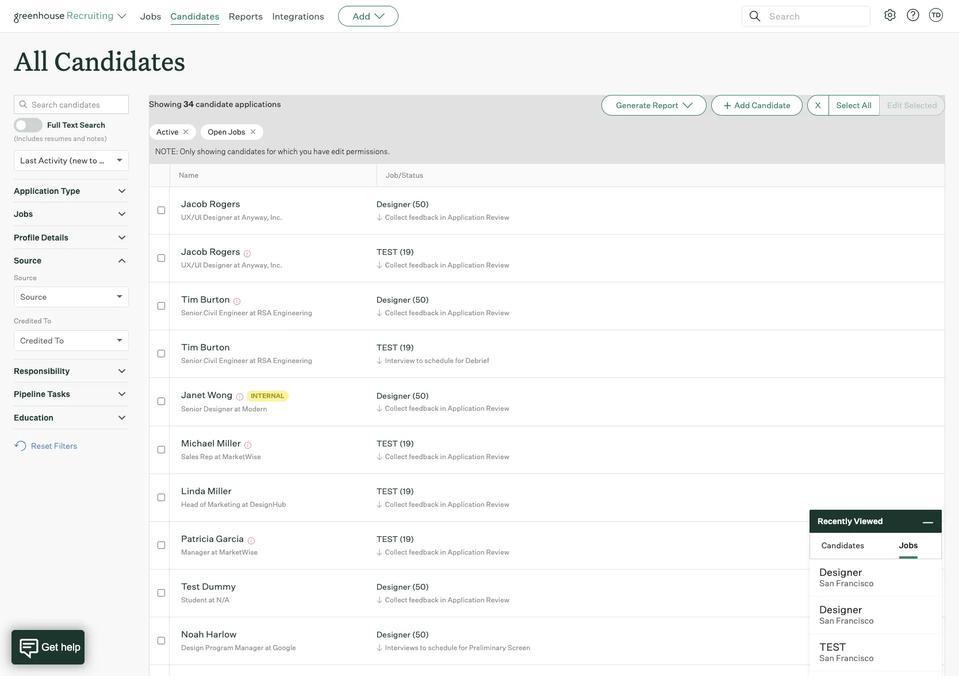 Task type: locate. For each thing, give the bounding box(es) containing it.
tim burton has been in application review for more than 5 days image
[[232, 298, 242, 305]]

for inside designer (50) interviews to schedule for preliminary screen
[[459, 643, 468, 652]]

0 vertical spatial schedule
[[425, 356, 454, 365]]

1 horizontal spatial add
[[735, 100, 751, 110]]

designer san francisco
[[820, 566, 874, 589], [820, 603, 874, 626]]

type
[[61, 186, 80, 195]]

for left which
[[267, 147, 276, 156]]

patricia garcia link
[[181, 533, 244, 546]]

1 test (19) collect feedback in application review from the top
[[377, 247, 510, 269]]

2 engineering from the top
[[273, 356, 312, 365]]

add for add candidate
[[735, 100, 751, 110]]

2 burton from the top
[[200, 341, 230, 353]]

source for source "element"
[[14, 256, 41, 265]]

credited up responsibility
[[20, 335, 53, 345]]

1 vertical spatial designer san francisco
[[820, 603, 874, 626]]

at down jacob rogers on the top left
[[234, 261, 240, 269]]

0 vertical spatial to
[[43, 317, 51, 325]]

at left google
[[265, 643, 272, 652]]

manager down 'patricia'
[[181, 548, 210, 556]]

1 vertical spatial all
[[862, 100, 872, 110]]

civil down tim burton
[[204, 308, 218, 317]]

3 senior from the top
[[181, 404, 202, 413]]

2 test (19) collect feedback in application review from the top
[[377, 439, 510, 461]]

to for tim burton
[[417, 356, 423, 365]]

designer (50) collect feedback in application review
[[377, 199, 510, 221], [377, 295, 510, 317], [377, 391, 510, 413], [377, 582, 510, 604]]

0 vertical spatial jacob rogers link
[[181, 198, 240, 211]]

0 horizontal spatial to
[[43, 317, 51, 325]]

francisco inside test san francisco
[[837, 653, 874, 663]]

at inside noah harlow design program manager at google
[[265, 643, 272, 652]]

in for fourth collect feedback in application review link from the top of the page
[[441, 404, 446, 413]]

credited to
[[14, 317, 51, 325], [20, 335, 64, 345]]

1 collect from the top
[[385, 213, 408, 221]]

4 test (19) collect feedback in application review from the top
[[377, 534, 510, 556]]

designer (50) collect feedback in application review for senior civil engineer at rsa engineering
[[377, 295, 510, 317]]

activity
[[38, 155, 67, 165]]

at inside 'jacob rogers ux/ui designer at anyway, inc.'
[[234, 213, 240, 221]]

edit
[[332, 147, 345, 156]]

san
[[820, 578, 835, 589], [820, 616, 835, 626], [820, 653, 835, 663]]

7 in from the top
[[441, 548, 446, 556]]

test (19) collect feedback in application review for patricia garcia
[[377, 534, 510, 556]]

application
[[14, 186, 59, 195], [448, 213, 485, 221], [448, 261, 485, 269], [448, 308, 485, 317], [448, 404, 485, 413], [448, 452, 485, 461], [448, 500, 485, 509], [448, 548, 485, 556], [448, 595, 485, 604]]

8 collect feedback in application review link from the top
[[375, 594, 513, 605]]

2 vertical spatial senior
[[181, 404, 202, 413]]

4 in from the top
[[441, 404, 446, 413]]

rogers for jacob rogers ux/ui designer at anyway, inc.
[[210, 198, 240, 210]]

burton for tim burton
[[200, 294, 230, 305]]

6 in from the top
[[441, 500, 446, 509]]

miller up sales rep at marketwise
[[217, 438, 241, 449]]

to
[[90, 155, 97, 165], [417, 356, 423, 365], [420, 643, 427, 652]]

noah harlow design program manager at google
[[181, 629, 296, 652]]

(50) for dummy
[[413, 582, 429, 592]]

0 vertical spatial rsa
[[258, 308, 272, 317]]

ux/ui down jacob rogers on the top left
[[181, 261, 202, 269]]

4 (19) from the top
[[400, 486, 414, 496]]

tim burton link left tim burton has been in application review for more than 5 days image
[[181, 294, 230, 307]]

(50) for harlow
[[413, 630, 429, 640]]

reset filters
[[31, 441, 77, 451]]

credited to element
[[14, 315, 129, 359]]

1 tim from the top
[[181, 294, 198, 305]]

tim burton link
[[181, 294, 230, 307], [181, 341, 230, 355]]

0 vertical spatial inc.
[[271, 213, 282, 221]]

1 vertical spatial manager
[[235, 643, 264, 652]]

(50) for rogers
[[413, 199, 429, 209]]

designhub
[[250, 500, 286, 509]]

reports
[[229, 10, 263, 22]]

5 collect from the top
[[385, 452, 408, 461]]

select
[[837, 100, 861, 110]]

checkmark image
[[19, 120, 28, 128]]

2 san from the top
[[820, 616, 835, 626]]

1 anyway, from the top
[[242, 213, 269, 221]]

(50) inside designer (50) interviews to schedule for preliminary screen
[[413, 630, 429, 640]]

to inside designer (50) interviews to schedule for preliminary screen
[[420, 643, 427, 652]]

patricia garcia has been in application review for more than 5 days image
[[246, 538, 256, 545]]

resumes
[[45, 134, 72, 143]]

reports link
[[229, 10, 263, 22]]

1 vertical spatial anyway,
[[242, 261, 269, 269]]

test for head of marketing at designhub
[[377, 486, 398, 496]]

4 designer (50) collect feedback in application review from the top
[[377, 582, 510, 604]]

1 vertical spatial senior
[[181, 356, 202, 365]]

1 vertical spatial tim
[[181, 341, 198, 353]]

0 vertical spatial jacob
[[181, 198, 208, 210]]

pipeline
[[14, 389, 45, 399]]

senior inside tim burton senior civil engineer at rsa engineering
[[181, 356, 202, 365]]

2 francisco from the top
[[837, 616, 874, 626]]

test
[[377, 247, 398, 257], [377, 343, 398, 352], [377, 439, 398, 448], [377, 486, 398, 496], [377, 534, 398, 544], [820, 640, 847, 653]]

1 civil from the top
[[204, 308, 218, 317]]

4 (50) from the top
[[413, 582, 429, 592]]

miller for michael
[[217, 438, 241, 449]]

senior civil engineer at rsa engineering
[[181, 308, 312, 317]]

test for sales rep at marketwise
[[377, 439, 398, 448]]

tim for tim burton senior civil engineer at rsa engineering
[[181, 341, 198, 353]]

0 horizontal spatial all
[[14, 44, 48, 78]]

0 horizontal spatial manager
[[181, 548, 210, 556]]

0 vertical spatial tim
[[181, 294, 198, 305]]

1 vertical spatial to
[[417, 356, 423, 365]]

1 vertical spatial schedule
[[428, 643, 458, 652]]

2 senior from the top
[[181, 356, 202, 365]]

5 feedback from the top
[[409, 452, 439, 461]]

showing 34 candidate applications
[[149, 99, 281, 109]]

2 feedback from the top
[[409, 261, 439, 269]]

3 in from the top
[[441, 308, 446, 317]]

michael miller has been in application review for more than 5 days image
[[243, 442, 253, 449]]

rogers inside 'jacob rogers ux/ui designer at anyway, inc.'
[[210, 198, 240, 210]]

tim inside tim burton senior civil engineer at rsa engineering
[[181, 341, 198, 353]]

jobs link
[[140, 10, 161, 22]]

4 collect feedback in application review link from the top
[[375, 403, 513, 414]]

1 feedback from the top
[[409, 213, 439, 221]]

1 vertical spatial civil
[[204, 356, 218, 365]]

1 vertical spatial jacob
[[181, 246, 208, 257]]

marketwise down garcia
[[219, 548, 258, 556]]

candidate reports are now available! apply filters and select "view in app" element
[[602, 95, 707, 116]]

test for ux/ui designer at anyway, inc.
[[377, 247, 398, 257]]

configure image
[[884, 8, 898, 22]]

0 vertical spatial ux/ui
[[181, 213, 202, 221]]

senior up the janet
[[181, 356, 202, 365]]

1 vertical spatial engineer
[[219, 356, 248, 365]]

1 engineering from the top
[[273, 308, 312, 317]]

ux/ui inside 'jacob rogers ux/ui designer at anyway, inc.'
[[181, 213, 202, 221]]

at down patricia garcia link on the left bottom of page
[[211, 548, 218, 556]]

Search candidates field
[[14, 95, 129, 114]]

jacob rogers link down the name
[[181, 198, 240, 211]]

2 rogers from the top
[[210, 246, 240, 257]]

2 engineer from the top
[[219, 356, 248, 365]]

select all
[[837, 100, 872, 110]]

designer (50) collect feedback in application review down job/status at the top left of the page
[[377, 199, 510, 221]]

details
[[41, 232, 68, 242]]

engineer up wong on the left of the page
[[219, 356, 248, 365]]

2 (19) from the top
[[400, 343, 414, 352]]

in for third collect feedback in application review link from the bottom
[[441, 500, 446, 509]]

0 vertical spatial engineering
[[273, 308, 312, 317]]

at up internal
[[250, 356, 256, 365]]

4 review from the top
[[486, 404, 510, 413]]

8 in from the top
[[441, 595, 446, 604]]

jacob rogers link up ux/ui designer at anyway, inc.
[[181, 246, 240, 259]]

1 vertical spatial add
[[735, 100, 751, 110]]

reset filters button
[[14, 435, 83, 456]]

schedule left debrief
[[425, 356, 454, 365]]

0 vertical spatial burton
[[200, 294, 230, 305]]

1 review from the top
[[486, 213, 510, 221]]

1 vertical spatial source
[[14, 273, 37, 282]]

jacob
[[181, 198, 208, 210], [181, 246, 208, 257]]

1 vertical spatial jacob rogers link
[[181, 246, 240, 259]]

0 vertical spatial manager
[[181, 548, 210, 556]]

1 vertical spatial miller
[[208, 485, 232, 497]]

open jobs
[[208, 127, 246, 136]]

applications
[[235, 99, 281, 109]]

candidate
[[196, 99, 233, 109]]

schedule for tim burton
[[425, 356, 454, 365]]

0 vertical spatial senior
[[181, 308, 202, 317]]

schedule right interviews
[[428, 643, 458, 652]]

0 vertical spatial designer san francisco
[[820, 566, 874, 589]]

0 vertical spatial civil
[[204, 308, 218, 317]]

0 vertical spatial all
[[14, 44, 48, 78]]

1 vertical spatial rogers
[[210, 246, 240, 257]]

all right select
[[862, 100, 872, 110]]

ux/ui
[[181, 213, 202, 221], [181, 261, 202, 269]]

1 vertical spatial francisco
[[837, 616, 874, 626]]

inc.
[[271, 213, 282, 221], [271, 261, 282, 269]]

designer san francisco down recently viewed
[[820, 566, 874, 589]]

credited to up responsibility
[[20, 335, 64, 345]]

add
[[353, 10, 371, 22], [735, 100, 751, 110]]

senior down the janet
[[181, 404, 202, 413]]

5 (50) from the top
[[413, 630, 429, 640]]

anyway, down jacob rogers has been in application review for more than 5 days icon
[[242, 261, 269, 269]]

interviews
[[385, 643, 419, 652]]

1 burton from the top
[[200, 294, 230, 305]]

1 vertical spatial rsa
[[258, 356, 272, 365]]

at down janet wong has been in application review for more than 5 days image
[[234, 404, 241, 413]]

civil up janet wong
[[204, 356, 218, 365]]

designer inside 'jacob rogers ux/ui designer at anyway, inc.'
[[203, 213, 232, 221]]

to up responsibility
[[54, 335, 64, 345]]

1 horizontal spatial to
[[54, 335, 64, 345]]

tim for tim burton
[[181, 294, 198, 305]]

(new
[[69, 155, 88, 165]]

2 ux/ui from the top
[[181, 261, 202, 269]]

0 vertical spatial engineer
[[219, 308, 248, 317]]

5 review from the top
[[486, 452, 510, 461]]

1 vertical spatial candidates
[[54, 44, 186, 78]]

(includes
[[14, 134, 43, 143]]

anyway, up jacob rogers has been in application review for more than 5 days icon
[[242, 213, 269, 221]]

1 vertical spatial credited to
[[20, 335, 64, 345]]

3 francisco from the top
[[837, 653, 874, 663]]

burton
[[200, 294, 230, 305], [200, 341, 230, 353]]

marketwise down michael miller has been in application review for more than 5 days image
[[223, 452, 261, 461]]

for left debrief
[[456, 356, 464, 365]]

for for burton
[[456, 356, 464, 365]]

candidates
[[171, 10, 220, 22], [54, 44, 186, 78], [822, 540, 865, 550]]

rsa up tim burton senior civil engineer at rsa engineering
[[258, 308, 272, 317]]

1 vertical spatial san
[[820, 616, 835, 626]]

0 vertical spatial source
[[14, 256, 41, 265]]

0 vertical spatial tim burton link
[[181, 294, 230, 307]]

senior down tim burton
[[181, 308, 202, 317]]

engineer down tim burton has been in application review for more than 5 days image
[[219, 308, 248, 317]]

7 review from the top
[[486, 548, 510, 556]]

active
[[157, 127, 179, 136]]

tim burton link up janet wong
[[181, 341, 230, 355]]

pipeline tasks
[[14, 389, 70, 399]]

jacob inside 'jacob rogers ux/ui designer at anyway, inc.'
[[181, 198, 208, 210]]

in for eighth collect feedback in application review link from the bottom
[[441, 213, 446, 221]]

to right interviews
[[420, 643, 427, 652]]

miller up marketing
[[208, 485, 232, 497]]

2 designer (50) collect feedback in application review from the top
[[377, 295, 510, 317]]

add inside "popup button"
[[353, 10, 371, 22]]

full text search (includes resumes and notes)
[[14, 120, 107, 143]]

source element
[[14, 272, 129, 315]]

0 horizontal spatial add
[[353, 10, 371, 22]]

tim burton
[[181, 294, 230, 305]]

designer (50) collect feedback in application review up designer (50) interviews to schedule for preliminary screen
[[377, 582, 510, 604]]

8 collect from the top
[[385, 595, 408, 604]]

viewed
[[854, 516, 884, 526]]

schedule inside test (19) interview to schedule for debrief
[[425, 356, 454, 365]]

3 collect feedback in application review link from the top
[[375, 307, 513, 318]]

None checkbox
[[158, 206, 165, 214], [158, 254, 165, 262], [158, 302, 165, 309], [158, 398, 165, 405], [158, 589, 165, 597], [158, 637, 165, 644], [158, 206, 165, 214], [158, 254, 165, 262], [158, 302, 165, 309], [158, 398, 165, 405], [158, 589, 165, 597], [158, 637, 165, 644]]

test for senior civil engineer at rsa engineering
[[377, 343, 398, 352]]

all
[[14, 44, 48, 78], [862, 100, 872, 110]]

0 vertical spatial marketwise
[[223, 452, 261, 461]]

student
[[181, 595, 207, 604]]

anyway,
[[242, 213, 269, 221], [242, 261, 269, 269]]

design
[[181, 643, 204, 652]]

1 vertical spatial tim burton link
[[181, 341, 230, 355]]

1 (19) from the top
[[400, 247, 414, 257]]

feedback for third collect feedback in application review link from the bottom
[[409, 500, 439, 509]]

None checkbox
[[158, 350, 165, 357], [158, 446, 165, 453], [158, 494, 165, 501], [158, 541, 165, 549], [158, 350, 165, 357], [158, 446, 165, 453], [158, 494, 165, 501], [158, 541, 165, 549]]

add button
[[338, 6, 399, 26]]

to for noah harlow
[[420, 643, 427, 652]]

interview to schedule for debrief link
[[375, 355, 492, 366]]

at
[[234, 213, 240, 221], [234, 261, 240, 269], [250, 308, 256, 317], [250, 356, 256, 365], [234, 404, 241, 413], [215, 452, 221, 461], [242, 500, 249, 509], [211, 548, 218, 556], [209, 595, 215, 604], [265, 643, 272, 652]]

1 vertical spatial burton
[[200, 341, 230, 353]]

1 horizontal spatial manager
[[235, 643, 264, 652]]

credited to down source "element"
[[14, 317, 51, 325]]

2 vertical spatial for
[[459, 643, 468, 652]]

at right marketing
[[242, 500, 249, 509]]

1 collect feedback in application review link from the top
[[375, 212, 513, 223]]

1 francisco from the top
[[837, 578, 874, 589]]

miller for linda
[[208, 485, 232, 497]]

3 (19) from the top
[[400, 439, 414, 448]]

in for first collect feedback in application review link from the bottom
[[441, 595, 446, 604]]

for left preliminary
[[459, 643, 468, 652]]

0 vertical spatial san
[[820, 578, 835, 589]]

1 vertical spatial marketwise
[[219, 548, 258, 556]]

tab list
[[811, 533, 942, 559]]

interviews to schedule for preliminary screen link
[[375, 642, 534, 653]]

candidates down recently viewed
[[822, 540, 865, 550]]

(19) inside test (19) interview to schedule for debrief
[[400, 343, 414, 352]]

ux/ui up jacob rogers on the top left
[[181, 213, 202, 221]]

add candidate link
[[712, 95, 803, 116]]

rogers for jacob rogers
[[210, 246, 240, 257]]

5 in from the top
[[441, 452, 446, 461]]

credited down source "element"
[[14, 317, 42, 325]]

test inside test (19) interview to schedule for debrief
[[377, 343, 398, 352]]

0 vertical spatial add
[[353, 10, 371, 22]]

jacob down the name
[[181, 198, 208, 210]]

5 (19) from the top
[[400, 534, 414, 544]]

1 jacob from the top
[[181, 198, 208, 210]]

rogers inside jacob rogers link
[[210, 246, 240, 257]]

linda
[[181, 485, 206, 497]]

to right the interview in the bottom left of the page
[[417, 356, 423, 365]]

linda miller link
[[181, 485, 232, 499]]

feedback for eighth collect feedback in application review link from the bottom
[[409, 213, 439, 221]]

designer san francisco up test san francisco
[[820, 603, 874, 626]]

(19) for miller
[[400, 439, 414, 448]]

burton left tim burton has been in application review for more than 5 days image
[[200, 294, 230, 305]]

modern
[[242, 404, 267, 413]]

tim left tim burton has been in application review for more than 5 days image
[[181, 294, 198, 305]]

1 vertical spatial inc.
[[271, 261, 282, 269]]

2 designer san francisco from the top
[[820, 603, 874, 626]]

2 in from the top
[[441, 261, 446, 269]]

2 vertical spatial san
[[820, 653, 835, 663]]

all down greenhouse recruiting image
[[14, 44, 48, 78]]

0 vertical spatial miller
[[217, 438, 241, 449]]

2 anyway, from the top
[[242, 261, 269, 269]]

2 vertical spatial to
[[420, 643, 427, 652]]

0 vertical spatial for
[[267, 147, 276, 156]]

only
[[180, 147, 196, 156]]

4 collect from the top
[[385, 404, 408, 413]]

1 ux/ui from the top
[[181, 213, 202, 221]]

designer (50) collect feedback in application review up test (19) interview to schedule for debrief
[[377, 295, 510, 317]]

2 civil from the top
[[204, 356, 218, 365]]

marketwise
[[223, 452, 261, 461], [219, 548, 258, 556]]

civil
[[204, 308, 218, 317], [204, 356, 218, 365]]

you
[[300, 147, 312, 156]]

engineering inside tim burton senior civil engineer at rsa engineering
[[273, 356, 312, 365]]

review
[[486, 213, 510, 221], [486, 261, 510, 269], [486, 308, 510, 317], [486, 404, 510, 413], [486, 452, 510, 461], [486, 500, 510, 509], [486, 548, 510, 556], [486, 595, 510, 604]]

schedule
[[425, 356, 454, 365], [428, 643, 458, 652]]

schedule inside designer (50) interviews to schedule for preliminary screen
[[428, 643, 458, 652]]

0 vertical spatial rogers
[[210, 198, 240, 210]]

manager right program
[[235, 643, 264, 652]]

rsa up internal
[[258, 356, 272, 365]]

for inside test (19) interview to schedule for debrief
[[456, 356, 464, 365]]

1 designer (50) collect feedback in application review from the top
[[377, 199, 510, 221]]

3 san from the top
[[820, 653, 835, 663]]

burton down senior civil engineer at rsa engineering
[[200, 341, 230, 353]]

1 vertical spatial for
[[456, 356, 464, 365]]

candidates link
[[171, 10, 220, 22]]

tim up the janet
[[181, 341, 198, 353]]

to down source "element"
[[43, 317, 51, 325]]

at inside test dummy student at n/a
[[209, 595, 215, 604]]

rogers up jacob rogers on the top left
[[210, 198, 240, 210]]

1 vertical spatial engineering
[[273, 356, 312, 365]]

at up jacob rogers on the top left
[[234, 213, 240, 221]]

rogers up ux/ui designer at anyway, inc.
[[210, 246, 240, 257]]

8 feedback from the top
[[409, 595, 439, 604]]

1 (50) from the top
[[413, 199, 429, 209]]

0 vertical spatial francisco
[[837, 578, 874, 589]]

1 in from the top
[[441, 213, 446, 221]]

6 feedback from the top
[[409, 500, 439, 509]]

4 feedback from the top
[[409, 404, 439, 413]]

1 inc. from the top
[[271, 213, 282, 221]]

2 rsa from the top
[[258, 356, 272, 365]]

2 vertical spatial francisco
[[837, 653, 874, 663]]

1 vertical spatial ux/ui
[[181, 261, 202, 269]]

2 tim from the top
[[181, 341, 198, 353]]

x link
[[808, 95, 829, 116]]

1 rsa from the top
[[258, 308, 272, 317]]

designer (50) collect feedback in application review down interview to schedule for debrief link
[[377, 391, 510, 413]]

(50)
[[413, 199, 429, 209], [413, 295, 429, 305], [413, 391, 429, 400], [413, 582, 429, 592], [413, 630, 429, 640]]

0 vertical spatial anyway,
[[242, 213, 269, 221]]

1 san from the top
[[820, 578, 835, 589]]

candidates down jobs link
[[54, 44, 186, 78]]

collect feedback in application review link
[[375, 212, 513, 223], [375, 259, 513, 270], [375, 307, 513, 318], [375, 403, 513, 414], [375, 451, 513, 462], [375, 499, 513, 510], [375, 547, 513, 558], [375, 594, 513, 605]]

5 collect feedback in application review link from the top
[[375, 451, 513, 462]]

1 senior from the top
[[181, 308, 202, 317]]

7 collect feedback in application review link from the top
[[375, 547, 513, 558]]

3 designer (50) collect feedback in application review from the top
[[377, 391, 510, 413]]

at left n/a
[[209, 595, 215, 604]]

generate report
[[617, 100, 679, 110]]

to inside test (19) interview to schedule for debrief
[[417, 356, 423, 365]]

1 rogers from the top
[[210, 198, 240, 210]]

candidates right jobs link
[[171, 10, 220, 22]]

2 collect feedback in application review link from the top
[[375, 259, 513, 270]]

jacob up ux/ui designer at anyway, inc.
[[181, 246, 208, 257]]

1 horizontal spatial all
[[862, 100, 872, 110]]

3 feedback from the top
[[409, 308, 439, 317]]

note: only showing candidates for which you have edit permissions.
[[155, 147, 390, 156]]

2 jacob from the top
[[181, 246, 208, 257]]

miller inside linda miller head of marketing at designhub
[[208, 485, 232, 497]]

(19)
[[400, 247, 414, 257], [400, 343, 414, 352], [400, 439, 414, 448], [400, 486, 414, 496], [400, 534, 414, 544]]

2 inc. from the top
[[271, 261, 282, 269]]

test san francisco
[[820, 640, 874, 663]]

burton inside tim burton senior civil engineer at rsa engineering
[[200, 341, 230, 353]]

engineer
[[219, 308, 248, 317], [219, 356, 248, 365]]

to left old)
[[90, 155, 97, 165]]

greenhouse recruiting image
[[14, 9, 117, 23]]

7 feedback from the top
[[409, 548, 439, 556]]



Task type: describe. For each thing, give the bounding box(es) containing it.
note:
[[155, 147, 178, 156]]

san inside test san francisco
[[820, 653, 835, 663]]

8 review from the top
[[486, 595, 510, 604]]

designer (50) collect feedback in application review for senior designer at modern
[[377, 391, 510, 413]]

1 tim burton link from the top
[[181, 294, 230, 307]]

1 vertical spatial credited
[[20, 335, 53, 345]]

job/status
[[386, 171, 424, 179]]

all candidates
[[14, 44, 186, 78]]

1 designer san francisco from the top
[[820, 566, 874, 589]]

in for sixth collect feedback in application review link from the bottom
[[441, 308, 446, 317]]

at inside tim burton senior civil engineer at rsa engineering
[[250, 356, 256, 365]]

sales rep at marketwise
[[181, 452, 261, 461]]

6 review from the top
[[486, 500, 510, 509]]

notes)
[[87, 134, 107, 143]]

text
[[62, 120, 78, 129]]

0 vertical spatial credited to
[[14, 317, 51, 325]]

6 collect from the top
[[385, 500, 408, 509]]

2 review from the top
[[486, 261, 510, 269]]

test (19) collect feedback in application review for michael miller
[[377, 439, 510, 461]]

civil inside tim burton senior civil engineer at rsa engineering
[[204, 356, 218, 365]]

senior for tim
[[181, 308, 202, 317]]

jacob for jacob rogers ux/ui designer at anyway, inc.
[[181, 198, 208, 210]]

designer (50) interviews to schedule for preliminary screen
[[377, 630, 531, 652]]

3 collect from the top
[[385, 308, 408, 317]]

michael miller
[[181, 438, 241, 449]]

sales
[[181, 452, 199, 461]]

test dummy student at n/a
[[181, 581, 236, 604]]

for for harlow
[[459, 643, 468, 652]]

schedule for noah harlow
[[428, 643, 458, 652]]

manager inside noah harlow design program manager at google
[[235, 643, 264, 652]]

2 vertical spatial candidates
[[822, 540, 865, 550]]

at right rep
[[215, 452, 221, 461]]

test
[[181, 581, 200, 592]]

preliminary
[[469, 643, 507, 652]]

last activity (new to old) option
[[20, 155, 114, 165]]

3 (50) from the top
[[413, 391, 429, 400]]

rsa inside tim burton senior civil engineer at rsa engineering
[[258, 356, 272, 365]]

0 vertical spatial credited
[[14, 317, 42, 325]]

janet wong
[[181, 389, 233, 401]]

select all link
[[829, 95, 880, 116]]

janet wong has been in application review for more than 5 days image
[[235, 394, 245, 401]]

Search text field
[[767, 8, 860, 24]]

integrations link
[[272, 10, 325, 22]]

recently viewed
[[818, 516, 884, 526]]

0 vertical spatial candidates
[[171, 10, 220, 22]]

search
[[80, 120, 105, 129]]

filters
[[54, 441, 77, 451]]

janet wong link
[[181, 389, 233, 402]]

test dummy link
[[181, 581, 236, 594]]

2 tim burton link from the top
[[181, 341, 230, 355]]

manager at marketwise
[[181, 548, 258, 556]]

responsibility
[[14, 366, 70, 376]]

candidates
[[228, 147, 265, 156]]

2 (50) from the top
[[413, 295, 429, 305]]

noah
[[181, 629, 204, 640]]

3 test (19) collect feedback in application review from the top
[[377, 486, 510, 509]]

recently
[[818, 516, 853, 526]]

6 collect feedback in application review link from the top
[[375, 499, 513, 510]]

linda miller head of marketing at designhub
[[181, 485, 286, 509]]

(19) for garcia
[[400, 534, 414, 544]]

in for 5th collect feedback in application review link
[[441, 452, 446, 461]]

2 jacob rogers link from the top
[[181, 246, 240, 259]]

0 vertical spatial to
[[90, 155, 97, 165]]

open
[[208, 127, 227, 136]]

1 engineer from the top
[[219, 308, 248, 317]]

candidate
[[752, 100, 791, 110]]

last activity (new to old)
[[20, 155, 114, 165]]

at inside linda miller head of marketing at designhub
[[242, 500, 249, 509]]

program
[[205, 643, 234, 652]]

michael
[[181, 438, 215, 449]]

anyway, inside 'jacob rogers ux/ui designer at anyway, inc.'
[[242, 213, 269, 221]]

td
[[932, 11, 941, 19]]

which
[[278, 147, 298, 156]]

janet
[[181, 389, 206, 401]]

test for manager at marketwise
[[377, 534, 398, 544]]

feedback for first collect feedback in application review link from the bottom
[[409, 595, 439, 604]]

garcia
[[216, 533, 244, 545]]

application type
[[14, 186, 80, 195]]

marketing
[[208, 500, 241, 509]]

tab list containing candidates
[[811, 533, 942, 559]]

screen
[[508, 643, 531, 652]]

feedback for 5th collect feedback in application review link
[[409, 452, 439, 461]]

1 jacob rogers link from the top
[[181, 198, 240, 211]]

3 review from the top
[[486, 308, 510, 317]]

profile
[[14, 232, 39, 242]]

and
[[73, 134, 85, 143]]

noah harlow link
[[181, 629, 237, 642]]

td button
[[930, 8, 944, 22]]

ux/ui designer at anyway, inc.
[[181, 261, 282, 269]]

designer inside designer (50) interviews to schedule for preliminary screen
[[377, 630, 411, 640]]

2 vertical spatial source
[[20, 292, 47, 302]]

patricia
[[181, 533, 214, 545]]

showing
[[197, 147, 226, 156]]

reset
[[31, 441, 52, 451]]

senior for janet
[[181, 404, 202, 413]]

of
[[200, 500, 206, 509]]

feedback for fourth collect feedback in application review link from the top of the page
[[409, 404, 439, 413]]

jacob rogers ux/ui designer at anyway, inc.
[[181, 198, 282, 221]]

feedback for sixth collect feedback in application review link from the bottom
[[409, 308, 439, 317]]

inc. inside 'jacob rogers ux/ui designer at anyway, inc.'
[[271, 213, 282, 221]]

google
[[273, 643, 296, 652]]

name
[[179, 171, 199, 179]]

(19) for rogers
[[400, 247, 414, 257]]

last
[[20, 155, 37, 165]]

feedback for second collect feedback in application review link from the bottom
[[409, 548, 439, 556]]

add for add
[[353, 10, 371, 22]]

wong
[[208, 389, 233, 401]]

engineer inside tim burton senior civil engineer at rsa engineering
[[219, 356, 248, 365]]

jacob for jacob rogers
[[181, 246, 208, 257]]

designer (50) collect feedback in application review for student at n/a
[[377, 582, 510, 604]]

integrations
[[272, 10, 325, 22]]

feedback for second collect feedback in application review link from the top of the page
[[409, 261, 439, 269]]

education
[[14, 412, 54, 422]]

in for second collect feedback in application review link from the bottom
[[441, 548, 446, 556]]

test inside test san francisco
[[820, 640, 847, 653]]

td button
[[928, 6, 946, 24]]

test (19) collect feedback in application review for jacob rogers
[[377, 247, 510, 269]]

generate report button
[[602, 95, 707, 116]]

at up tim burton senior civil engineer at rsa engineering
[[250, 308, 256, 317]]

showing
[[149, 99, 182, 109]]

dummy
[[202, 581, 236, 592]]

harlow
[[206, 629, 237, 640]]

2 collect from the top
[[385, 261, 408, 269]]

full
[[47, 120, 61, 129]]

permissions.
[[346, 147, 390, 156]]

7 collect from the top
[[385, 548, 408, 556]]

tasks
[[47, 389, 70, 399]]

n/a
[[217, 595, 230, 604]]

1 vertical spatial to
[[54, 335, 64, 345]]

in for second collect feedback in application review link from the top of the page
[[441, 261, 446, 269]]

interview
[[385, 356, 415, 365]]

designer (50) collect feedback in application review for ux/ui designer at anyway, inc.
[[377, 199, 510, 221]]

x
[[816, 100, 821, 110]]

jacob rogers
[[181, 246, 240, 257]]

jacob rogers has been in application review for more than 5 days image
[[242, 251, 253, 257]]

burton for tim burton senior civil engineer at rsa engineering
[[200, 341, 230, 353]]

patricia garcia
[[181, 533, 244, 545]]

old)
[[99, 155, 114, 165]]

source for credited to element at the left
[[14, 273, 37, 282]]

internal
[[251, 392, 285, 400]]

senior designer at modern
[[181, 404, 267, 413]]



Task type: vqa. For each thing, say whether or not it's contained in the screenshot.
"Description" Text Field
no



